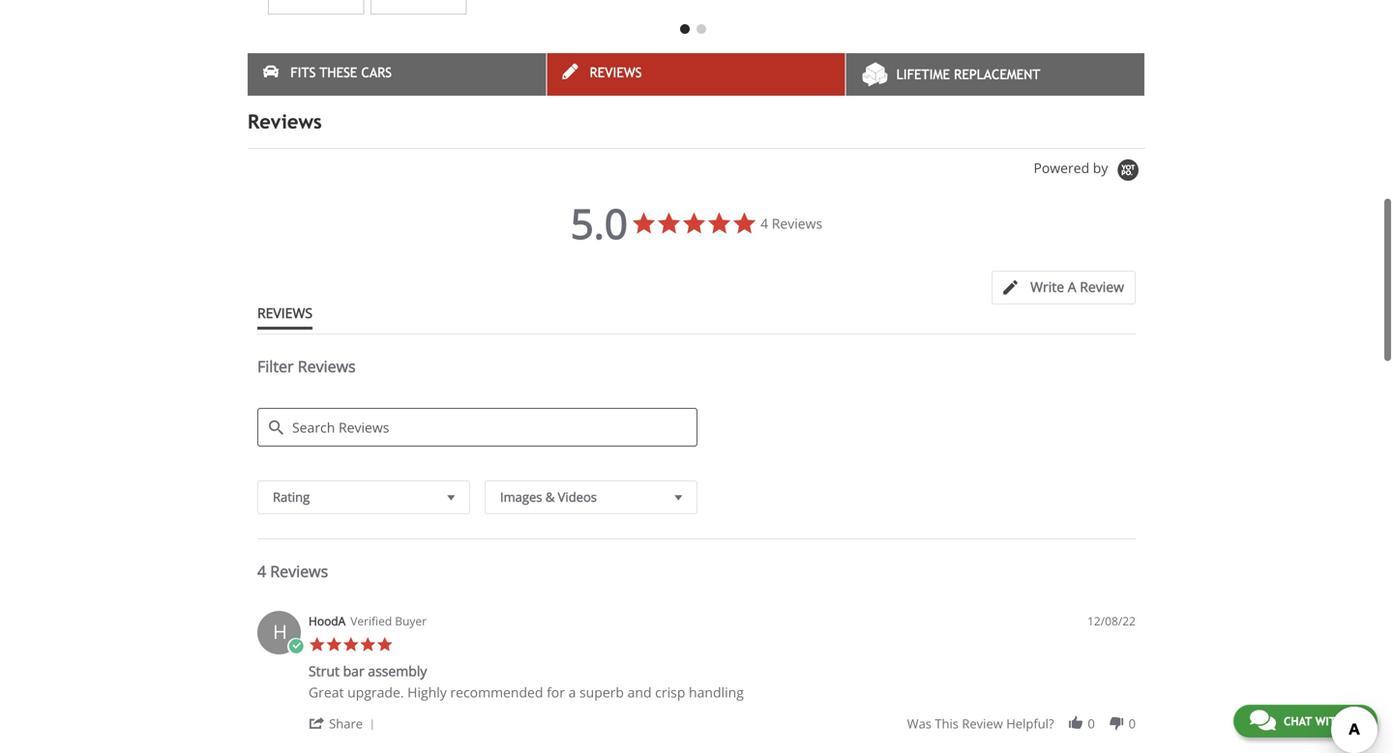 Task type: describe. For each thing, give the bounding box(es) containing it.
reviews link
[[547, 53, 845, 96]]

verified
[[350, 614, 392, 629]]

powered
[[1034, 159, 1089, 177]]

verified buyer heading
[[350, 614, 427, 630]]

replacement
[[954, 67, 1040, 82]]

review date 12/08/22 element
[[1087, 614, 1136, 630]]

3 star image from the left
[[376, 637, 393, 654]]

&
[[545, 489, 555, 506]]

chat with us link
[[1233, 705, 1378, 738]]

1 vertical spatial 4
[[257, 561, 266, 582]]

hooda verified buyer
[[309, 614, 427, 629]]

a
[[568, 684, 576, 702]]

lifetime
[[896, 67, 950, 82]]

Rating Filter field
[[257, 481, 470, 515]]

Images & Videos Filter field
[[485, 481, 698, 515]]

1 star image from the left
[[326, 637, 342, 654]]

fits these cars
[[290, 65, 392, 80]]

review
[[1080, 278, 1124, 296]]

strut
[[309, 662, 340, 681]]

hooda
[[309, 614, 346, 629]]

circle checkmark image
[[287, 639, 304, 656]]

0 horizontal spatial 4 reviews
[[257, 561, 328, 582]]

magnifying glass image
[[269, 421, 283, 436]]

strut bar assembly heading
[[309, 662, 427, 685]]

seperator image
[[366, 720, 378, 732]]

share image
[[309, 716, 326, 733]]

filter reviews heading
[[257, 356, 1136, 394]]

2 es#50047 - 31316769731 - self locking collar nut - priced each - m8x8 zns3 - genuine bmw - bmw mini image from the left
[[371, 0, 467, 15]]

highly
[[407, 684, 447, 702]]

share button
[[309, 715, 382, 733]]

videos
[[558, 489, 597, 506]]

review
[[962, 716, 1003, 733]]

down triangle image for images & videos
[[670, 488, 687, 508]]

1 0 from the left
[[1088, 716, 1095, 733]]

write
[[1030, 278, 1064, 296]]

chat with us
[[1284, 715, 1361, 728]]

vote up review by hooda on  8 dec 2022 image
[[1067, 716, 1084, 733]]

was
[[907, 716, 932, 733]]

write a review
[[1030, 278, 1124, 296]]

1 horizontal spatial 4 reviews
[[761, 214, 823, 233]]

1 star image from the left
[[309, 637, 326, 654]]

filter
[[257, 356, 294, 377]]

these
[[320, 65, 357, 80]]

chat
[[1284, 715, 1312, 728]]

and
[[627, 684, 652, 702]]

comments image
[[1250, 709, 1276, 732]]



Task type: locate. For each thing, give the bounding box(es) containing it.
reviews inside heading
[[298, 356, 356, 377]]

powered by link
[[1034, 159, 1145, 183]]

1 horizontal spatial 4
[[761, 214, 768, 233]]

star image
[[309, 637, 326, 654], [342, 637, 359, 654]]

2 down triangle image from the left
[[670, 488, 687, 508]]

0 horizontal spatial es#50047 - 31316769731 - self locking collar nut - priced each - m8x8 zns3 - genuine bmw - bmw mini image
[[268, 0, 364, 15]]

filter reviews
[[257, 356, 356, 377]]

by
[[1093, 159, 1108, 177]]

fits
[[290, 65, 316, 80]]

star image down verified buyer heading
[[376, 637, 393, 654]]

upgrade.
[[347, 684, 404, 702]]

with
[[1315, 715, 1344, 728]]

5.0 star rating element
[[571, 196, 628, 251]]

star image down hooda
[[326, 637, 342, 654]]

write no frame image
[[1003, 281, 1027, 295]]

0 vertical spatial 4
[[761, 214, 768, 233]]

this
[[935, 716, 959, 733]]

crisp
[[655, 684, 685, 702]]

1 horizontal spatial star image
[[342, 637, 359, 654]]

down triangle image inside images & videos filter field
[[670, 488, 687, 508]]

es#50047 - 31316769731 - self locking collar nut - priced each - m8x8 zns3 - genuine bmw - bmw mini image
[[268, 0, 364, 15], [371, 0, 467, 15]]

0 horizontal spatial down triangle image
[[443, 488, 460, 508]]

vote down review by hooda on  8 dec 2022 image
[[1108, 716, 1125, 733]]

recommended
[[450, 684, 543, 702]]

strut bar assembly great upgrade. highly recommended for a superb and crisp handling
[[309, 662, 744, 702]]

fits these cars link
[[248, 53, 546, 96]]

was this review helpful?
[[907, 716, 1054, 733]]

0
[[1088, 716, 1095, 733], [1129, 716, 1136, 733]]

handling
[[689, 684, 744, 702]]

powered by
[[1034, 159, 1112, 177]]

1 horizontal spatial 0
[[1129, 716, 1136, 733]]

down triangle image inside the rating filter field
[[443, 488, 460, 508]]

lifetime replacement
[[896, 67, 1040, 82]]

0 horizontal spatial 0
[[1088, 716, 1095, 733]]

rating
[[273, 489, 310, 506]]

1 horizontal spatial down triangle image
[[670, 488, 687, 508]]

images & videos
[[500, 489, 597, 506]]

0 vertical spatial 4 reviews
[[761, 214, 823, 233]]

us
[[1347, 715, 1361, 728]]

2 star image from the left
[[359, 637, 376, 654]]

0 horizontal spatial 4
[[257, 561, 266, 582]]

0 horizontal spatial star image
[[309, 637, 326, 654]]

reviews
[[257, 304, 313, 322]]

2 0 from the left
[[1129, 716, 1136, 733]]

group
[[907, 716, 1136, 733]]

1 horizontal spatial es#50047 - 31316769731 - self locking collar nut - priced each - m8x8 zns3 - genuine bmw - bmw mini image
[[371, 0, 467, 15]]

Search Reviews search field
[[257, 408, 698, 447]]

cars
[[361, 65, 392, 80]]

5.0
[[571, 196, 628, 251]]

bar
[[343, 662, 364, 681]]

buyer
[[395, 614, 427, 629]]

1 down triangle image from the left
[[443, 488, 460, 508]]

star image right circle checkmark icon
[[309, 637, 326, 654]]

1 vertical spatial 4 reviews
[[257, 561, 328, 582]]

reviews
[[590, 65, 642, 80], [248, 110, 322, 133], [772, 214, 823, 233], [298, 356, 356, 377], [270, 561, 328, 582]]

0 right vote up review by hooda on  8 dec 2022 icon
[[1088, 716, 1095, 733]]

4
[[761, 214, 768, 233], [257, 561, 266, 582]]

star image up bar
[[342, 637, 359, 654]]

2 star image from the left
[[342, 637, 359, 654]]

es#50047 - 31316769731 - self locking collar nut - priced each - m8x8 zns3 - genuine bmw - bmw mini image up the fits these cars link
[[371, 0, 467, 15]]

helpful?
[[1006, 716, 1054, 733]]

12/08/22
[[1087, 614, 1136, 629]]

images
[[500, 489, 542, 506]]

down triangle image for rating
[[443, 488, 460, 508]]

down triangle image
[[443, 488, 460, 508], [670, 488, 687, 508]]

share
[[329, 716, 363, 733]]

star image down 'hooda verified buyer'
[[359, 637, 376, 654]]

group containing was this review helpful?
[[907, 716, 1136, 733]]

star image
[[326, 637, 342, 654], [359, 637, 376, 654], [376, 637, 393, 654]]

1 es#50047 - 31316769731 - self locking collar nut - priced each - m8x8 zns3 - genuine bmw - bmw mini image from the left
[[268, 0, 364, 15]]

4 reviews
[[761, 214, 823, 233], [257, 561, 328, 582]]

0 right vote down review by hooda on  8 dec 2022 icon
[[1129, 716, 1136, 733]]

for
[[547, 684, 565, 702]]

lifetime replacement link
[[846, 53, 1144, 96]]

es#50047 - 31316769731 - self locking collar nut - priced each - m8x8 zns3 - genuine bmw - bmw mini image up fits
[[268, 0, 364, 15]]

h
[[273, 619, 287, 645]]

assembly
[[368, 662, 427, 681]]

a
[[1068, 278, 1076, 296]]

great
[[309, 684, 344, 702]]

write a review button
[[992, 271, 1136, 305]]

superb
[[579, 684, 624, 702]]



Task type: vqa. For each thing, say whether or not it's contained in the screenshot.
third Add to Wish List image from the top
no



